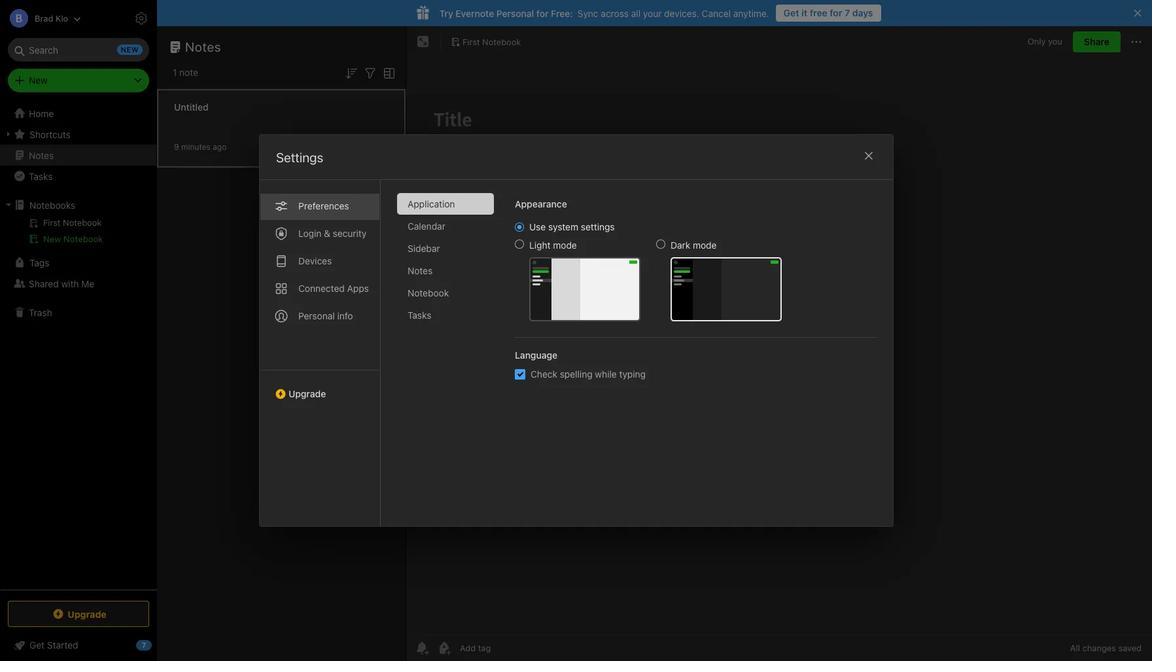 Task type: vqa. For each thing, say whether or not it's contained in the screenshot.
Next on the left top of the page
no



Task type: locate. For each thing, give the bounding box(es) containing it.
tasks up notebooks
[[29, 170, 53, 182]]

mode for light mode
[[553, 240, 577, 251]]

notebook up tags button
[[64, 234, 103, 244]]

only
[[1028, 36, 1046, 47]]

1 horizontal spatial for
[[830, 7, 843, 18]]

1 horizontal spatial notebook
[[407, 287, 449, 298]]

1
[[173, 67, 177, 78]]

notebook
[[482, 36, 521, 47], [64, 234, 103, 244], [407, 287, 449, 298]]

upgrade button inside tab list
[[260, 370, 380, 404]]

new inside button
[[43, 234, 61, 244]]

1 vertical spatial notebook
[[64, 234, 103, 244]]

personal up first notebook
[[497, 8, 534, 19]]

for left 7
[[830, 7, 843, 18]]

2 mode from the left
[[693, 240, 717, 251]]

days
[[853, 7, 873, 18]]

0 horizontal spatial tab list
[[260, 180, 381, 526]]

mode down system
[[553, 240, 577, 251]]

only you
[[1028, 36, 1063, 47]]

Note Editor text field
[[406, 89, 1153, 634]]

application
[[407, 198, 455, 209]]

close image
[[861, 148, 877, 164]]

notes down shortcuts
[[29, 150, 54, 161]]

tasks inside 'button'
[[29, 170, 53, 182]]

tree
[[0, 103, 157, 589]]

personal inside tab list
[[298, 310, 335, 321]]

tab list containing preferences
[[260, 180, 381, 526]]

settings
[[276, 150, 323, 165]]

upgrade button
[[260, 370, 380, 404], [8, 601, 149, 627]]

free
[[810, 7, 828, 18]]

for
[[830, 7, 843, 18], [537, 8, 549, 19]]

get it free for 7 days button
[[776, 5, 881, 22]]

tasks button
[[0, 166, 156, 187]]

1 note
[[173, 67, 198, 78]]

for inside button
[[830, 7, 843, 18]]

mode
[[553, 240, 577, 251], [693, 240, 717, 251]]

1 vertical spatial tasks
[[407, 310, 431, 321]]

0 vertical spatial notes
[[185, 39, 221, 54]]

2 vertical spatial notes
[[407, 265, 432, 276]]

devices
[[298, 255, 332, 266]]

use
[[529, 221, 546, 232]]

new up home
[[29, 75, 48, 86]]

0 horizontal spatial upgrade button
[[8, 601, 149, 627]]

notebook inside new notebook button
[[64, 234, 103, 244]]

1 vertical spatial new
[[43, 234, 61, 244]]

tags
[[29, 257, 49, 268]]

tab list containing application
[[397, 193, 504, 526]]

all
[[631, 8, 641, 19]]

mode right dark
[[693, 240, 717, 251]]

while
[[595, 368, 617, 380]]

first
[[463, 36, 480, 47]]

1 for from the left
[[830, 7, 843, 18]]

new up tags
[[43, 234, 61, 244]]

notebook right first
[[482, 36, 521, 47]]

1 vertical spatial upgrade
[[68, 608, 106, 619]]

0 horizontal spatial notes
[[29, 150, 54, 161]]

shared with me
[[29, 278, 94, 289]]

for left free:
[[537, 8, 549, 19]]

0 horizontal spatial tasks
[[29, 170, 53, 182]]

1 horizontal spatial tasks
[[407, 310, 431, 321]]

7
[[845, 7, 850, 18]]

get it free for 7 days
[[784, 7, 873, 18]]

login
[[298, 228, 321, 239]]

1 horizontal spatial upgrade
[[288, 388, 326, 399]]

0 vertical spatial notebook
[[482, 36, 521, 47]]

notes inside 'link'
[[29, 150, 54, 161]]

upgrade for bottommost upgrade popup button
[[68, 608, 106, 619]]

0 vertical spatial personal
[[497, 8, 534, 19]]

0 vertical spatial upgrade button
[[260, 370, 380, 404]]

connected apps
[[298, 283, 369, 294]]

check spelling while typing
[[530, 368, 646, 380]]

notes inside tab
[[407, 265, 432, 276]]

1 vertical spatial notes
[[29, 150, 54, 161]]

free:
[[551, 8, 573, 19]]

2 horizontal spatial notes
[[407, 265, 432, 276]]

1 vertical spatial upgrade button
[[8, 601, 149, 627]]

personal
[[497, 8, 534, 19], [298, 310, 335, 321]]

1 horizontal spatial notes
[[185, 39, 221, 54]]

0 horizontal spatial mode
[[553, 240, 577, 251]]

Dark mode radio
[[656, 240, 665, 249]]

0 horizontal spatial personal
[[298, 310, 335, 321]]

new inside popup button
[[29, 75, 48, 86]]

9
[[174, 142, 179, 152]]

across
[[601, 8, 629, 19]]

1 vertical spatial personal
[[298, 310, 335, 321]]

1 mode from the left
[[553, 240, 577, 251]]

notes down sidebar
[[407, 265, 432, 276]]

settings image
[[134, 10, 149, 26]]

1 horizontal spatial upgrade button
[[260, 370, 380, 404]]

notebook inside notebook tab
[[407, 287, 449, 298]]

apps
[[347, 283, 369, 294]]

notebook up "tasks" tab
[[407, 287, 449, 298]]

new button
[[8, 69, 149, 92]]

notebook inside first notebook button
[[482, 36, 521, 47]]

upgrade inside tab list
[[288, 388, 326, 399]]

0 vertical spatial upgrade
[[288, 388, 326, 399]]

personal info
[[298, 310, 353, 321]]

mode for dark mode
[[693, 240, 717, 251]]

home link
[[0, 103, 157, 124]]

notes up note
[[185, 39, 221, 54]]

notebook for new notebook
[[64, 234, 103, 244]]

option group
[[515, 221, 782, 321]]

1 horizontal spatial mode
[[693, 240, 717, 251]]

0 vertical spatial tasks
[[29, 170, 53, 182]]

notes
[[185, 39, 221, 54], [29, 150, 54, 161], [407, 265, 432, 276]]

0 vertical spatial new
[[29, 75, 48, 86]]

Check spelling while typing checkbox
[[515, 369, 525, 379]]

all changes saved
[[1071, 643, 1142, 653]]

new notebook group
[[0, 215, 156, 252]]

sync
[[578, 8, 599, 19]]

try evernote personal for free: sync across all your devices. cancel anytime.
[[439, 8, 769, 19]]

spelling
[[560, 368, 592, 380]]

2 vertical spatial notebook
[[407, 287, 449, 298]]

sidebar
[[407, 243, 440, 254]]

tasks tab
[[397, 304, 494, 326]]

dark mode
[[671, 240, 717, 251]]

info
[[337, 310, 353, 321]]

1 horizontal spatial tab list
[[397, 193, 504, 526]]

all
[[1071, 643, 1081, 653]]

tab list
[[260, 180, 381, 526], [397, 193, 504, 526]]

upgrade
[[288, 388, 326, 399], [68, 608, 106, 619]]

0 horizontal spatial for
[[537, 8, 549, 19]]

None search field
[[17, 38, 140, 62]]

2 for from the left
[[537, 8, 549, 19]]

first notebook
[[463, 36, 521, 47]]

tasks
[[29, 170, 53, 182], [407, 310, 431, 321]]

notebooks
[[29, 199, 75, 210]]

0 horizontal spatial notebook
[[64, 234, 103, 244]]

0 horizontal spatial upgrade
[[68, 608, 106, 619]]

devices.
[[664, 8, 700, 19]]

2 horizontal spatial notebook
[[482, 36, 521, 47]]

appearance
[[515, 198, 567, 209]]

new
[[29, 75, 48, 86], [43, 234, 61, 244]]

note
[[179, 67, 198, 78]]

tasks down notebook tab
[[407, 310, 431, 321]]

personal down connected
[[298, 310, 335, 321]]



Task type: describe. For each thing, give the bounding box(es) containing it.
shortcuts
[[29, 129, 71, 140]]

share
[[1084, 36, 1110, 47]]

with
[[61, 278, 79, 289]]

check
[[530, 368, 557, 380]]

untitled
[[174, 101, 209, 112]]

login & security
[[298, 228, 366, 239]]

&
[[324, 228, 330, 239]]

cancel
[[702, 8, 731, 19]]

settings
[[581, 221, 615, 232]]

tab list for application
[[260, 180, 381, 526]]

Search text field
[[17, 38, 140, 62]]

light
[[529, 240, 550, 251]]

language
[[515, 349, 557, 361]]

evernote
[[456, 8, 494, 19]]

tab list for appearance
[[397, 193, 504, 526]]

notes link
[[0, 145, 156, 166]]

1 horizontal spatial personal
[[497, 8, 534, 19]]

get
[[784, 7, 799, 18]]

changes
[[1083, 643, 1116, 653]]

notebook tab
[[397, 282, 494, 304]]

it
[[802, 7, 808, 18]]

home
[[29, 108, 54, 119]]

dark
[[671, 240, 690, 251]]

trash
[[29, 307, 52, 318]]

upgrade for upgrade popup button in the tab list
[[288, 388, 326, 399]]

trash link
[[0, 302, 156, 323]]

add tag image
[[437, 640, 452, 656]]

typing
[[619, 368, 646, 380]]

new for new
[[29, 75, 48, 86]]

expand notebooks image
[[3, 200, 14, 210]]

9 minutes ago
[[174, 142, 227, 152]]

application tab
[[397, 193, 494, 215]]

Use system settings radio
[[515, 223, 524, 232]]

tasks inside tab
[[407, 310, 431, 321]]

use system settings
[[529, 221, 615, 232]]

try
[[439, 8, 453, 19]]

tree containing home
[[0, 103, 157, 589]]

notebook for first notebook
[[482, 36, 521, 47]]

shared with me link
[[0, 273, 156, 294]]

anytime.
[[734, 8, 769, 19]]

sidebar tab
[[397, 238, 494, 259]]

new notebook
[[43, 234, 103, 244]]

calendar
[[407, 221, 445, 232]]

you
[[1049, 36, 1063, 47]]

share button
[[1073, 31, 1121, 52]]

option group containing use system settings
[[515, 221, 782, 321]]

tags button
[[0, 252, 156, 273]]

notes tab
[[397, 260, 494, 281]]

me
[[81, 278, 94, 289]]

new for new notebook
[[43, 234, 61, 244]]

Light mode radio
[[515, 240, 524, 249]]

new notebook button
[[0, 231, 156, 247]]

ago
[[213, 142, 227, 152]]

for for 7
[[830, 7, 843, 18]]

preferences
[[298, 200, 349, 211]]

security
[[333, 228, 366, 239]]

saved
[[1119, 643, 1142, 653]]

note window element
[[406, 26, 1153, 661]]

system
[[548, 221, 578, 232]]

your
[[643, 8, 662, 19]]

first notebook button
[[446, 33, 526, 51]]

expand note image
[[416, 34, 431, 50]]

for for free:
[[537, 8, 549, 19]]

notebooks link
[[0, 194, 156, 215]]

add a reminder image
[[414, 640, 430, 656]]

minutes
[[181, 142, 211, 152]]

light mode
[[529, 240, 577, 251]]

connected
[[298, 283, 344, 294]]

shortcuts button
[[0, 124, 156, 145]]

shared
[[29, 278, 59, 289]]

calendar tab
[[397, 215, 494, 237]]



